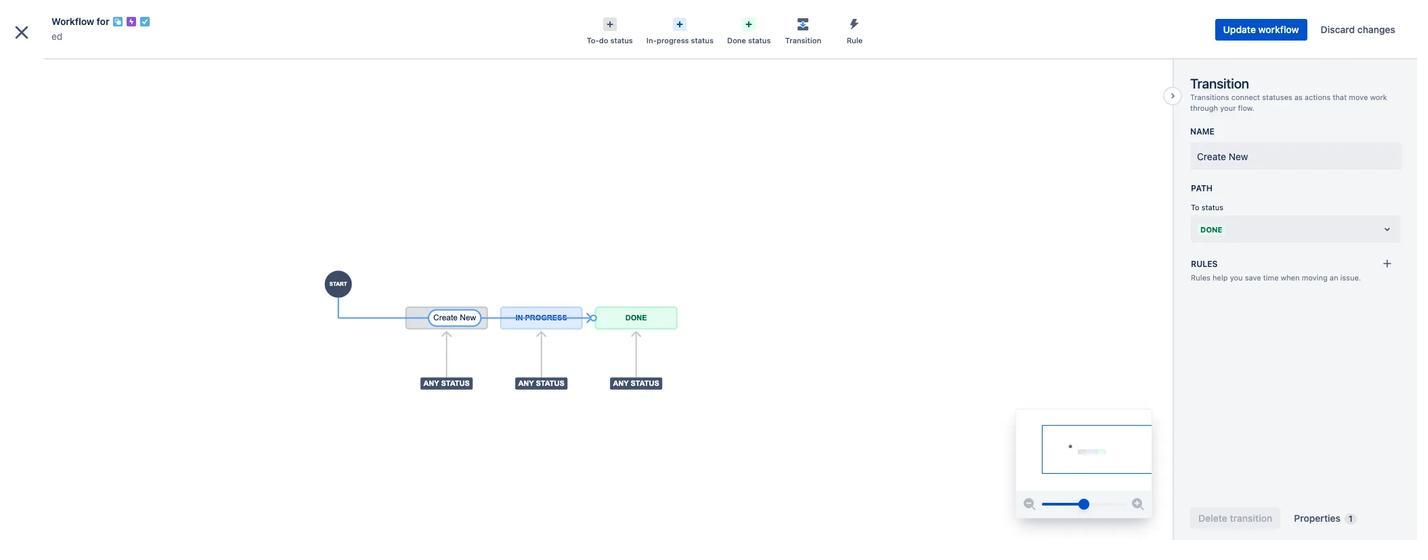 Task type: vqa. For each thing, say whether or not it's contained in the screenshot.
TEMPLATES LINK
no



Task type: locate. For each thing, give the bounding box(es) containing it.
moving
[[1302, 274, 1328, 282]]

1 vertical spatial rules
[[1191, 274, 1210, 282]]

discard
[[1321, 24, 1355, 35]]

transition button
[[778, 14, 829, 46]]

status inside in-progress status popup button
[[691, 36, 714, 45]]

issue.
[[1340, 274, 1361, 282]]

in-progress status button
[[640, 14, 720, 46]]

status right do
[[610, 36, 633, 45]]

for
[[97, 16, 109, 27]]

transition up transitions
[[1190, 76, 1249, 91]]

1 vertical spatial done
[[1200, 225, 1222, 234]]

done down to status
[[1200, 225, 1222, 234]]

0 vertical spatial transition
[[785, 36, 821, 45]]

transitions
[[1190, 93, 1229, 102]]

done inside popup button
[[727, 36, 746, 45]]

to status
[[1191, 203, 1224, 212]]

through
[[1190, 103, 1218, 112]]

time
[[1263, 274, 1279, 282]]

workflow
[[51, 16, 94, 27]]

that
[[1333, 93, 1347, 102]]

rules
[[1191, 259, 1218, 270], [1191, 274, 1210, 282]]

transition for transition transitions connect statuses as actions that move work through your flow.
[[1190, 76, 1249, 91]]

rules left help
[[1191, 274, 1210, 282]]

zoom in image
[[1130, 497, 1146, 513]]

0 horizontal spatial done
[[727, 36, 746, 45]]

transition inside popup button
[[785, 36, 821, 45]]

jira software image
[[35, 10, 126, 27], [35, 10, 126, 27]]

update
[[1223, 24, 1256, 35]]

done for done status
[[727, 36, 746, 45]]

rules for rules
[[1191, 259, 1218, 270]]

1 horizontal spatial done
[[1200, 225, 1222, 234]]

banner
[[0, 0, 1417, 38]]

rules up help
[[1191, 259, 1218, 270]]

transition left rule
[[785, 36, 821, 45]]

ed
[[51, 30, 62, 42], [41, 59, 52, 70]]

done right the in-progress status
[[727, 36, 746, 45]]

ed inside transition dialog
[[51, 30, 62, 42]]

0 vertical spatial rules
[[1191, 259, 1218, 270]]

1 horizontal spatial transition
[[1190, 76, 1249, 91]]

create new
[[1197, 151, 1248, 163]]

status right "progress" at the left top of the page
[[691, 36, 714, 45]]

rules help you save time when moving an issue.
[[1191, 274, 1361, 282]]

properties
[[1294, 513, 1341, 525]]

to-
[[587, 36, 599, 45]]

1 vertical spatial transition
[[1190, 76, 1249, 91]]

transition transitions connect statuses as actions that move work through your flow.
[[1190, 76, 1387, 112]]

Zoom level range field
[[1042, 492, 1126, 519]]

0 vertical spatial done
[[727, 36, 746, 45]]

1 rules from the top
[[1191, 259, 1218, 270]]

you're in the workflow viewfinder, use the arrow keys to move it element
[[1016, 410, 1152, 492]]

save
[[1245, 274, 1261, 282]]

status
[[610, 36, 633, 45], [691, 36, 714, 45], [748, 36, 771, 45], [1202, 203, 1224, 212]]

1 vertical spatial ed
[[41, 59, 52, 70]]

0 vertical spatial ed
[[51, 30, 62, 42]]

ed down workflow
[[51, 30, 62, 42]]

status inside "to-do status" popup button
[[610, 36, 633, 45]]

to-do status button
[[580, 14, 640, 46]]

transition
[[785, 36, 821, 45], [1190, 76, 1249, 91]]

done inside to status element
[[1200, 225, 1222, 234]]

update workflow button
[[1215, 19, 1307, 41]]

transition for transition
[[785, 36, 821, 45]]

ed link
[[51, 28, 62, 45]]

0 horizontal spatial transition
[[785, 36, 821, 45]]

ed down the ed link
[[41, 59, 52, 70]]

help
[[1213, 274, 1228, 282]]

done
[[727, 36, 746, 45], [1200, 225, 1222, 234]]

status inside done status popup button
[[748, 36, 771, 45]]

do
[[599, 36, 608, 45]]

your
[[1220, 103, 1236, 112]]

transition inside transition transitions connect statuses as actions that move work through your flow.
[[1190, 76, 1249, 91]]

statuses
[[1262, 93, 1292, 102]]

as
[[1295, 93, 1303, 102]]

2 rules from the top
[[1191, 274, 1210, 282]]

close workflow editor image
[[11, 22, 32, 43]]

group
[[5, 248, 157, 321], [5, 248, 157, 285], [5, 285, 157, 321]]

done for done
[[1200, 225, 1222, 234]]

status left 'transition' popup button
[[748, 36, 771, 45]]



Task type: describe. For each thing, give the bounding box(es) containing it.
transition dialog
[[0, 0, 1417, 541]]

workflow
[[1258, 24, 1299, 35]]

open image
[[1379, 221, 1395, 238]]

changes
[[1357, 24, 1395, 35]]

update workflow
[[1223, 24, 1299, 35]]

work
[[1370, 93, 1387, 102]]

Search field
[[1160, 8, 1295, 29]]

to-do status
[[587, 36, 633, 45]]

rule
[[847, 36, 863, 45]]

progress
[[657, 36, 689, 45]]

done status button
[[720, 14, 778, 46]]

discard changes button
[[1313, 19, 1404, 41]]

in-progress status
[[646, 36, 714, 45]]

flow.
[[1238, 103, 1255, 112]]

when
[[1281, 274, 1300, 282]]

done status
[[727, 36, 771, 45]]

create
[[1197, 151, 1226, 163]]

move
[[1349, 93, 1368, 102]]

name
[[1190, 127, 1215, 137]]

rule button
[[829, 14, 880, 46]]

an
[[1330, 274, 1338, 282]]

1
[[1349, 515, 1353, 525]]

to status element
[[1191, 216, 1401, 243]]

add rule image
[[1382, 259, 1393, 270]]

actions
[[1305, 93, 1331, 102]]

path
[[1191, 184, 1213, 194]]

in-
[[646, 36, 657, 45]]

to
[[1191, 203, 1199, 212]]

you
[[1230, 274, 1243, 282]]

status right "to"
[[1202, 203, 1224, 212]]

primary element
[[8, 0, 1160, 38]]

rules for rules help you save time when moving an issue.
[[1191, 274, 1210, 282]]

connect
[[1231, 93, 1260, 102]]

workflow for
[[51, 16, 109, 27]]

discard changes
[[1321, 24, 1395, 35]]

zoom out image
[[1022, 497, 1038, 513]]

new
[[1229, 151, 1248, 163]]



